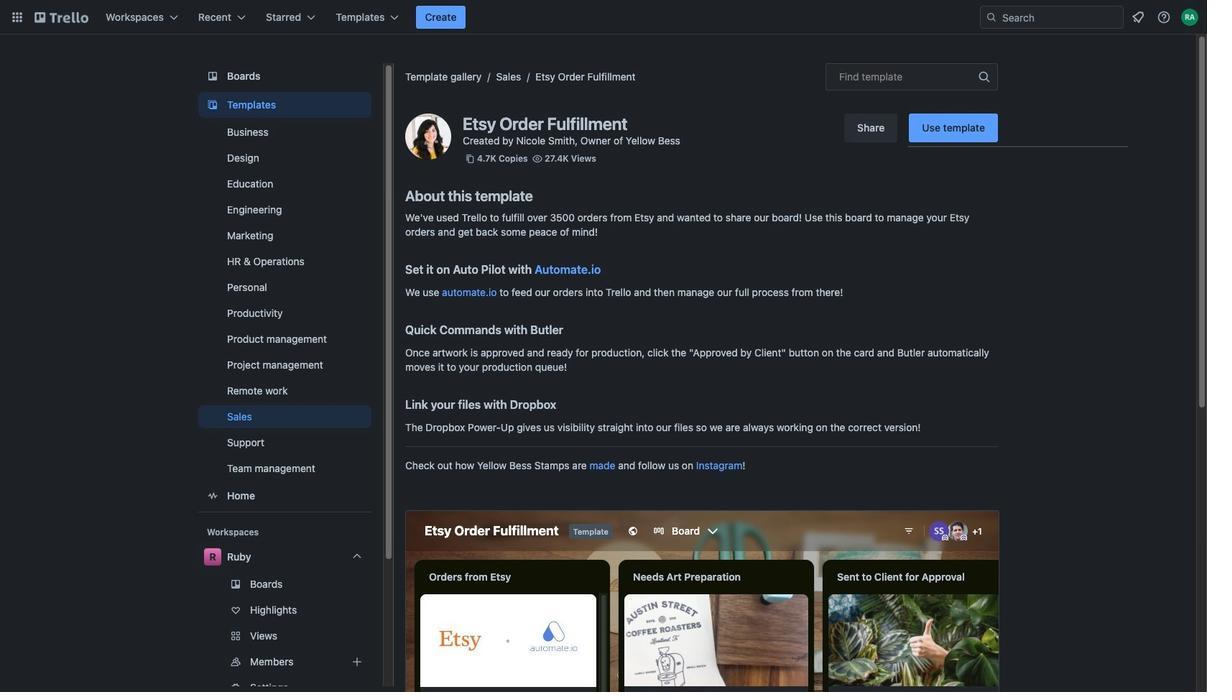 Task type: vqa. For each thing, say whether or not it's contained in the screenshot.
Open information menu "image"
yes



Task type: locate. For each thing, give the bounding box(es) containing it.
None field
[[826, 63, 999, 91]]

board image
[[204, 68, 221, 85]]

1 vertical spatial forward image
[[369, 654, 386, 671]]

primary element
[[0, 0, 1208, 35]]

forward image up forward icon
[[369, 628, 386, 645]]

forward image
[[369, 679, 386, 692]]

0 vertical spatial forward image
[[369, 628, 386, 645]]

forward image right the "add" image
[[369, 654, 386, 671]]

back to home image
[[35, 6, 88, 29]]

forward image
[[369, 628, 386, 645], [369, 654, 386, 671]]

add image
[[349, 654, 366, 671]]

search image
[[986, 12, 998, 23]]

0 notifications image
[[1130, 9, 1148, 26]]

2 forward image from the top
[[369, 654, 386, 671]]

1 forward image from the top
[[369, 628, 386, 645]]



Task type: describe. For each thing, give the bounding box(es) containing it.
open information menu image
[[1158, 10, 1172, 24]]

nicole smith, owner of yellow bess image
[[406, 114, 452, 160]]

ruby anderson (rubyanderson7) image
[[1182, 9, 1199, 26]]

template board image
[[204, 96, 221, 114]]

Search field
[[998, 7, 1124, 27]]

home image
[[204, 487, 221, 505]]



